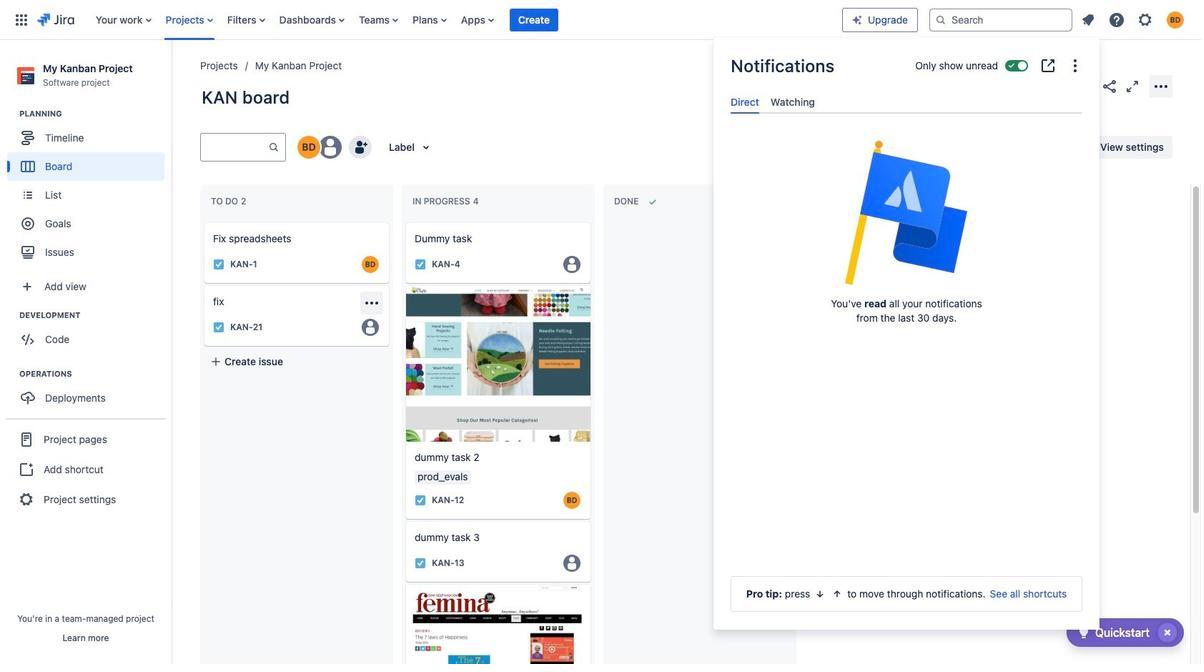Task type: vqa. For each thing, say whether or not it's contained in the screenshot.
Open notifications in a new tab icon
yes



Task type: locate. For each thing, give the bounding box(es) containing it.
create issue image
[[195, 213, 212, 230]]

sidebar navigation image
[[156, 57, 187, 86]]

appswitcher icon image
[[13, 11, 30, 28]]

1 vertical spatial heading
[[19, 310, 171, 321]]

task image
[[213, 259, 225, 270], [415, 259, 426, 270], [213, 322, 225, 333], [415, 495, 426, 506]]

group
[[7, 108, 171, 271], [7, 310, 171, 358], [7, 368, 171, 417], [6, 418, 166, 520]]

tab list
[[725, 90, 1088, 114]]

list item
[[510, 0, 558, 40]]

jira image
[[37, 11, 74, 28], [37, 11, 74, 28]]

planning image
[[2, 105, 19, 122]]

group for development image
[[7, 310, 171, 358]]

0 vertical spatial heading
[[19, 108, 171, 120]]

goal image
[[21, 218, 34, 230]]

None search field
[[930, 8, 1073, 31]]

search image
[[935, 14, 947, 25]]

banner
[[0, 0, 1201, 40]]

task image
[[415, 558, 426, 569]]

list
[[88, 0, 842, 40], [1076, 7, 1193, 33]]

add people image
[[352, 139, 369, 156]]

help image
[[1108, 11, 1126, 28]]

notifications image
[[1080, 11, 1097, 28]]

group for planning icon
[[7, 108, 171, 271]]

star kan board image
[[1078, 78, 1096, 95]]

group for operations image
[[7, 368, 171, 417]]

more image
[[1067, 57, 1084, 74]]

2 heading from the top
[[19, 310, 171, 321]]

heading
[[19, 108, 171, 120], [19, 310, 171, 321], [19, 368, 171, 380]]

2 vertical spatial heading
[[19, 368, 171, 380]]

operations image
[[2, 366, 19, 383]]

more actions image
[[1153, 78, 1170, 95]]

1 heading from the top
[[19, 108, 171, 120]]

3 heading from the top
[[19, 368, 171, 380]]

dialog
[[714, 37, 1100, 630]]

tab panel
[[725, 114, 1088, 127]]



Task type: describe. For each thing, give the bounding box(es) containing it.
open notifications in a new tab image
[[1040, 57, 1057, 74]]

heading for planning icon group
[[19, 108, 171, 120]]

dismiss quickstart image
[[1156, 621, 1179, 644]]

arrow down image
[[815, 589, 826, 600]]

your profile and settings image
[[1167, 11, 1184, 28]]

heading for group related to development image
[[19, 310, 171, 321]]

Search field
[[930, 8, 1073, 31]]

create issue image
[[195, 276, 212, 293]]

sidebar element
[[0, 40, 172, 664]]

to do element
[[211, 196, 249, 207]]

0 horizontal spatial list
[[88, 0, 842, 40]]

arrow up image
[[832, 589, 843, 600]]

settings image
[[1137, 11, 1154, 28]]

1 horizontal spatial list
[[1076, 7, 1193, 33]]

development image
[[2, 307, 19, 324]]

enter full screen image
[[1124, 78, 1141, 95]]

in progress element
[[413, 196, 482, 207]]

heading for operations image group
[[19, 368, 171, 380]]

Search this board text field
[[201, 134, 268, 160]]

primary element
[[9, 0, 842, 40]]



